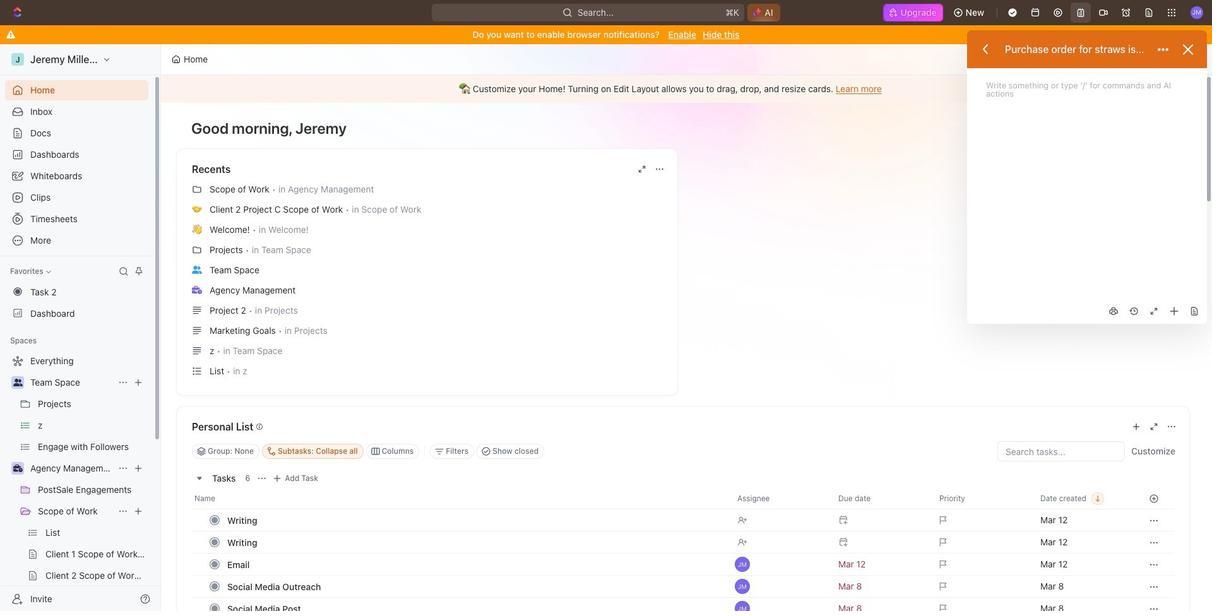 Task type: vqa. For each thing, say whether or not it's contained in the screenshot.
left BUSINESS TIME image
yes



Task type: locate. For each thing, give the bounding box(es) containing it.
1 horizontal spatial business time image
[[192, 286, 202, 294]]

tree
[[5, 351, 148, 611]]

0 horizontal spatial business time image
[[13, 465, 22, 472]]

user group image
[[192, 266, 202, 274], [13, 379, 22, 386]]

sidebar navigation
[[0, 44, 164, 611]]

0 vertical spatial business time image
[[192, 286, 202, 294]]

1 horizontal spatial user group image
[[192, 266, 202, 274]]

business time image
[[192, 286, 202, 294], [13, 465, 22, 472]]

0 horizontal spatial user group image
[[13, 379, 22, 386]]

1 vertical spatial user group image
[[13, 379, 22, 386]]

jeremy miller's workspace, , element
[[11, 53, 24, 66]]

Search tasks... text field
[[998, 442, 1125, 461]]

business time image inside tree
[[13, 465, 22, 472]]

tree inside sidebar navigation
[[5, 351, 148, 611]]

1 vertical spatial business time image
[[13, 465, 22, 472]]



Task type: describe. For each thing, give the bounding box(es) containing it.
0 vertical spatial user group image
[[192, 266, 202, 274]]



